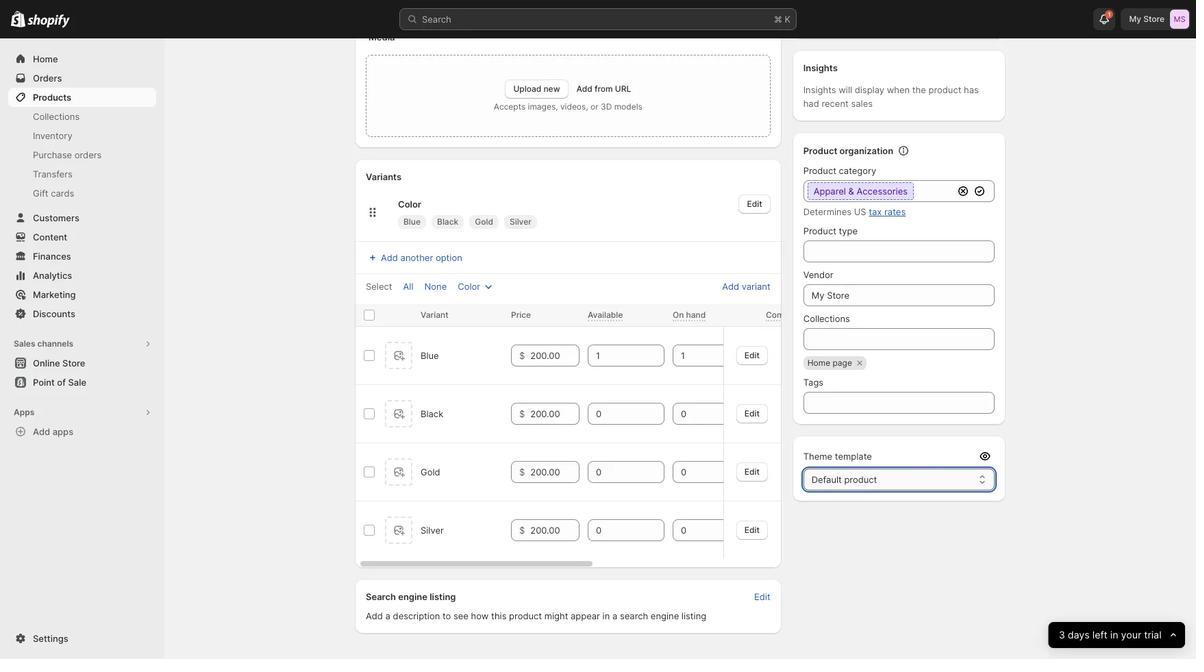 Task type: vqa. For each thing, say whether or not it's contained in the screenshot.
another
yes



Task type: describe. For each thing, give the bounding box(es) containing it.
edit for black
[[744, 408, 760, 418]]

marketing
[[33, 289, 76, 300]]

gift cards
[[33, 188, 74, 199]]

home for home
[[33, 53, 58, 64]]

edit button
[[746, 587, 779, 606]]

default
[[812, 474, 842, 485]]

another
[[401, 252, 433, 263]]

finances
[[33, 251, 71, 262]]

1 horizontal spatial engine
[[651, 610, 679, 621]]

tax rates link
[[869, 206, 906, 217]]

when
[[887, 84, 910, 95]]

of
[[57, 377, 66, 388]]

tags
[[803, 377, 824, 388]]

online store
[[33, 358, 85, 369]]

or
[[591, 101, 599, 112]]

store for online store
[[62, 358, 85, 369]]

add apps
[[33, 426, 73, 437]]

0 vertical spatial collections
[[33, 111, 80, 122]]

color button
[[450, 277, 504, 296]]

all button
[[395, 277, 422, 296]]

k
[[785, 14, 791, 25]]

my
[[1129, 14, 1142, 24]]

search
[[620, 610, 648, 621]]

0 horizontal spatial product
[[509, 610, 542, 621]]

customers link
[[8, 208, 156, 227]]

purchase orders
[[33, 149, 102, 160]]

home page
[[808, 358, 852, 368]]

point of sale
[[33, 377, 86, 388]]

0 horizontal spatial in
[[603, 610, 610, 621]]

search engine listing
[[366, 591, 456, 602]]

type
[[839, 225, 858, 236]]

available
[[588, 310, 623, 320]]

inventory link
[[8, 126, 156, 145]]

on
[[673, 310, 684, 320]]

Product type text field
[[803, 240, 995, 262]]

0 vertical spatial listing
[[430, 591, 456, 602]]

1
[[1108, 11, 1111, 18]]

search for search engine listing
[[366, 591, 396, 602]]

analytics link
[[8, 266, 156, 285]]

cards
[[51, 188, 74, 199]]

1 vertical spatial blue
[[421, 350, 439, 361]]

options element containing black
[[421, 408, 443, 419]]

online store link
[[8, 354, 156, 373]]

$ text field for silver
[[531, 519, 580, 541]]

3
[[1059, 629, 1065, 641]]

options element containing blue
[[421, 350, 439, 361]]

orders
[[74, 149, 102, 160]]

1 vertical spatial collections
[[803, 313, 850, 324]]

product type
[[803, 225, 858, 236]]

to
[[443, 610, 451, 621]]

product for product type
[[803, 225, 837, 236]]

accepts images, videos, or 3d models
[[494, 101, 643, 112]]

options element containing silver
[[421, 525, 444, 536]]

add for add another option
[[381, 252, 398, 263]]

$ for gold
[[519, 467, 525, 478]]

product for product organization
[[803, 145, 838, 156]]

edit link for silver
[[736, 520, 768, 540]]

3 days left in your trial button
[[1049, 622, 1185, 648]]

1 vertical spatial silver
[[421, 525, 444, 536]]

has
[[964, 84, 979, 95]]

edit link for gold
[[736, 462, 768, 481]]

edit inside dropdown button
[[747, 199, 762, 209]]

theme template
[[803, 451, 872, 462]]

1 a from the left
[[385, 610, 390, 621]]

none
[[424, 281, 447, 292]]

add apps button
[[8, 422, 156, 441]]

point of sale link
[[8, 373, 156, 392]]

Tags text field
[[803, 392, 995, 414]]

variants
[[366, 171, 402, 182]]

1 vertical spatial listing
[[682, 610, 707, 621]]

store for my store
[[1144, 14, 1165, 24]]

add for add variant
[[722, 281, 739, 292]]

appear
[[571, 610, 600, 621]]

edit button
[[739, 195, 771, 214]]

committed
[[766, 310, 810, 320]]

1 horizontal spatial silver
[[510, 217, 532, 227]]

default product
[[812, 474, 877, 485]]

3d
[[601, 101, 612, 112]]

0 horizontal spatial engine
[[398, 591, 428, 602]]

products
[[33, 92, 71, 103]]

sales channels button
[[8, 334, 156, 354]]

edit for silver
[[744, 524, 760, 535]]

discounts
[[33, 308, 75, 319]]

sales
[[14, 338, 35, 349]]

content
[[33, 232, 67, 243]]

might
[[544, 610, 568, 621]]

template
[[835, 451, 872, 462]]

select
[[366, 281, 392, 292]]

edit for blue
[[744, 350, 760, 360]]

edit link for blue
[[736, 346, 768, 365]]

product organization
[[803, 145, 894, 156]]

shopify image
[[28, 14, 70, 28]]

left
[[1093, 629, 1108, 641]]

shopify image
[[11, 11, 26, 27]]

add another option button
[[358, 248, 471, 267]]

home for home page
[[808, 358, 831, 368]]

determines
[[803, 206, 852, 217]]

channels
[[37, 338, 73, 349]]

settings
[[33, 633, 68, 644]]

online store button
[[0, 354, 164, 373]]

product category
[[803, 165, 877, 176]]

us
[[854, 206, 866, 217]]

$ text field for gold
[[531, 461, 580, 483]]

collections link
[[8, 107, 156, 126]]

point
[[33, 377, 55, 388]]

orders link
[[8, 69, 156, 88]]

Collections text field
[[803, 328, 995, 350]]

search for search
[[422, 14, 451, 25]]

$ for silver
[[519, 525, 525, 536]]

inventory
[[33, 130, 72, 141]]

add for add a description to see how this product might appear in a search engine listing
[[366, 610, 383, 621]]

my store image
[[1170, 10, 1189, 29]]



Task type: locate. For each thing, give the bounding box(es) containing it.
1 horizontal spatial store
[[1144, 14, 1165, 24]]

product down "determines"
[[803, 225, 837, 236]]

4 options element from the top
[[421, 525, 444, 536]]

2 horizontal spatial product
[[929, 84, 962, 95]]

1 horizontal spatial search
[[422, 14, 451, 25]]

2 vertical spatial $ text field
[[531, 519, 580, 541]]

vendor
[[803, 269, 834, 280]]

0 vertical spatial gold
[[475, 217, 493, 227]]

$ text field
[[531, 345, 580, 367]]

engine right search
[[651, 610, 679, 621]]

1 $ from the top
[[519, 350, 525, 361]]

variant
[[421, 310, 449, 320]]

home link
[[8, 49, 156, 69]]

this
[[491, 610, 507, 621]]

2 vertical spatial product
[[509, 610, 542, 621]]

in right left
[[1111, 629, 1119, 641]]

1 vertical spatial home
[[808, 358, 831, 368]]

variant
[[742, 281, 771, 292]]

0 horizontal spatial silver
[[421, 525, 444, 536]]

add another option
[[381, 252, 462, 263]]

videos,
[[560, 101, 588, 112]]

product inside insights will display when the product has had recent sales
[[929, 84, 962, 95]]

product up product category
[[803, 145, 838, 156]]

add variant button
[[714, 275, 779, 298]]

silver
[[510, 217, 532, 227], [421, 525, 444, 536]]

none button
[[416, 277, 455, 296]]

0 vertical spatial insights
[[803, 62, 838, 73]]

will
[[839, 84, 852, 95]]

1 options element from the top
[[421, 350, 439, 361]]

listing up to
[[430, 591, 456, 602]]

0 horizontal spatial collections
[[33, 111, 80, 122]]

1 product from the top
[[803, 145, 838, 156]]

collections up inventory at the top
[[33, 111, 80, 122]]

0 vertical spatial black
[[437, 217, 459, 227]]

1 vertical spatial product
[[844, 474, 877, 485]]

add for add from url
[[577, 84, 593, 94]]

in right the appear
[[603, 610, 610, 621]]

from
[[595, 84, 613, 94]]

1 vertical spatial insights
[[803, 84, 836, 95]]

engine up description
[[398, 591, 428, 602]]

color down variants at left
[[398, 199, 421, 210]]

options element containing gold
[[421, 467, 440, 478]]

2 vertical spatial product
[[803, 225, 837, 236]]

purchase orders link
[[8, 145, 156, 164]]

blue down variant
[[421, 350, 439, 361]]

1 edit link from the top
[[736, 346, 768, 365]]

rates
[[885, 206, 906, 217]]

0 vertical spatial blue
[[404, 217, 421, 227]]

point of sale button
[[0, 373, 164, 392]]

3 $ text field from the top
[[531, 519, 580, 541]]

0 vertical spatial silver
[[510, 217, 532, 227]]

gift cards link
[[8, 184, 156, 203]]

product right this
[[509, 610, 542, 621]]

2 $ text field from the top
[[531, 461, 580, 483]]

0 vertical spatial product
[[929, 84, 962, 95]]

3 days left in your trial
[[1059, 629, 1162, 641]]

$ text field
[[531, 403, 580, 425], [531, 461, 580, 483], [531, 519, 580, 541]]

1 horizontal spatial in
[[1111, 629, 1119, 641]]

color inside dropdown button
[[458, 281, 480, 292]]

gold
[[475, 217, 493, 227], [421, 467, 440, 478]]

1 vertical spatial $ text field
[[531, 461, 580, 483]]

add for add apps
[[33, 426, 50, 437]]

add
[[577, 84, 593, 94], [381, 252, 398, 263], [722, 281, 739, 292], [33, 426, 50, 437], [366, 610, 383, 621]]

a left search
[[613, 610, 618, 621]]

1 vertical spatial color
[[458, 281, 480, 292]]

product for product category
[[803, 165, 837, 176]]

add left variant
[[722, 281, 739, 292]]

$ for black
[[519, 408, 525, 419]]

0 horizontal spatial a
[[385, 610, 390, 621]]

transfers link
[[8, 164, 156, 184]]

1 horizontal spatial product
[[844, 474, 877, 485]]

$ text field for black
[[531, 403, 580, 425]]

insights
[[803, 62, 838, 73], [803, 84, 836, 95]]

0 horizontal spatial listing
[[430, 591, 456, 602]]

home up orders
[[33, 53, 58, 64]]

1 insights from the top
[[803, 62, 838, 73]]

days
[[1068, 629, 1090, 641]]

0 vertical spatial engine
[[398, 591, 428, 602]]

$ for blue
[[519, 350, 525, 361]]

insights for insights will display when the product has had recent sales
[[803, 84, 836, 95]]

0 vertical spatial search
[[422, 14, 451, 25]]

color
[[398, 199, 421, 210], [458, 281, 480, 292]]

customers
[[33, 212, 79, 223]]

2 insights from the top
[[803, 84, 836, 95]]

None number field
[[588, 345, 644, 367], [673, 345, 729, 367], [588, 403, 644, 425], [673, 403, 729, 425], [588, 461, 644, 483], [673, 461, 729, 483], [588, 519, 644, 541], [673, 519, 729, 541], [588, 345, 644, 367], [673, 345, 729, 367], [588, 403, 644, 425], [673, 403, 729, 425], [588, 461, 644, 483], [673, 461, 729, 483], [588, 519, 644, 541], [673, 519, 729, 541]]

2 a from the left
[[613, 610, 618, 621]]

1 horizontal spatial listing
[[682, 610, 707, 621]]

add from url button
[[577, 84, 631, 94]]

add inside "button"
[[722, 281, 739, 292]]

upload
[[514, 84, 541, 94]]

product down 'template'
[[844, 474, 877, 485]]

1 vertical spatial engine
[[651, 610, 679, 621]]

0 vertical spatial product
[[803, 145, 838, 156]]

marketing link
[[8, 285, 156, 304]]

1 vertical spatial product
[[803, 165, 837, 176]]

had
[[803, 98, 819, 109]]

upload new
[[514, 84, 560, 94]]

0 horizontal spatial gold
[[421, 467, 440, 478]]

trial
[[1145, 629, 1162, 641]]

how
[[471, 610, 489, 621]]

1 horizontal spatial collections
[[803, 313, 850, 324]]

1 vertical spatial search
[[366, 591, 396, 602]]

3 $ from the top
[[519, 467, 525, 478]]

in inside dropdown button
[[1111, 629, 1119, 641]]

hand
[[686, 310, 706, 320]]

edit inside button
[[754, 591, 771, 602]]

collections
[[33, 111, 80, 122], [803, 313, 850, 324]]

store right my
[[1144, 14, 1165, 24]]

store up sale
[[62, 358, 85, 369]]

insights for insights
[[803, 62, 838, 73]]

online
[[33, 358, 60, 369]]

1 vertical spatial store
[[62, 358, 85, 369]]

0 horizontal spatial store
[[62, 358, 85, 369]]

1 button
[[1094, 8, 1116, 30]]

0 vertical spatial store
[[1144, 14, 1165, 24]]

page
[[833, 358, 852, 368]]

insights inside insights will display when the product has had recent sales
[[803, 84, 836, 95]]

1 horizontal spatial color
[[458, 281, 480, 292]]

theme
[[803, 451, 833, 462]]

4 edit link from the top
[[736, 520, 768, 540]]

product
[[803, 145, 838, 156], [803, 165, 837, 176], [803, 225, 837, 236]]

1 vertical spatial gold
[[421, 467, 440, 478]]

apps
[[14, 407, 34, 417]]

collections up home page
[[803, 313, 850, 324]]

add down search engine listing
[[366, 610, 383, 621]]

1 vertical spatial in
[[1111, 629, 1119, 641]]

Vendor text field
[[803, 284, 995, 306]]

0 horizontal spatial home
[[33, 53, 58, 64]]

Product category text field
[[803, 180, 954, 202]]

1 $ text field from the top
[[531, 403, 580, 425]]

0 vertical spatial in
[[603, 610, 610, 621]]

add left from
[[577, 84, 593, 94]]

home
[[33, 53, 58, 64], [808, 358, 831, 368]]

purchase
[[33, 149, 72, 160]]

listing right search
[[682, 610, 707, 621]]

3 product from the top
[[803, 225, 837, 236]]

2 product from the top
[[803, 165, 837, 176]]

3 options element from the top
[[421, 467, 440, 478]]

0 vertical spatial color
[[398, 199, 421, 210]]

sales
[[851, 98, 873, 109]]

blue
[[404, 217, 421, 227], [421, 350, 439, 361]]

new
[[544, 84, 560, 94]]

the
[[912, 84, 926, 95]]

analytics
[[33, 270, 72, 281]]

0 vertical spatial home
[[33, 53, 58, 64]]

4 $ from the top
[[519, 525, 525, 536]]

edit link for black
[[736, 404, 768, 423]]

on hand
[[673, 310, 706, 320]]

color right none button
[[458, 281, 480, 292]]

media
[[369, 32, 395, 42]]

product right the
[[929, 84, 962, 95]]

black
[[437, 217, 459, 227], [421, 408, 443, 419]]

2 edit link from the top
[[736, 404, 768, 423]]

1 horizontal spatial gold
[[475, 217, 493, 227]]

accepts
[[494, 101, 526, 112]]

a left description
[[385, 610, 390, 621]]

product down product organization
[[803, 165, 837, 176]]

edit for gold
[[744, 466, 760, 477]]

edit link
[[736, 346, 768, 365], [736, 404, 768, 423], [736, 462, 768, 481], [736, 520, 768, 540]]

store inside button
[[62, 358, 85, 369]]

home up tags
[[808, 358, 831, 368]]

1 horizontal spatial home
[[808, 358, 831, 368]]

gift
[[33, 188, 48, 199]]

sales channels
[[14, 338, 73, 349]]

2 $ from the top
[[519, 408, 525, 419]]

0 horizontal spatial color
[[398, 199, 421, 210]]

blue up add another option button
[[404, 217, 421, 227]]

recent
[[822, 98, 849, 109]]

content link
[[8, 227, 156, 247]]

add variant
[[722, 281, 771, 292]]

1 horizontal spatial a
[[613, 610, 618, 621]]

options element
[[421, 350, 439, 361], [421, 408, 443, 419], [421, 467, 440, 478], [421, 525, 444, 536]]

description
[[393, 610, 440, 621]]

add left another
[[381, 252, 398, 263]]

add left apps
[[33, 426, 50, 437]]

a
[[385, 610, 390, 621], [613, 610, 618, 621]]

tax
[[869, 206, 882, 217]]

engine
[[398, 591, 428, 602], [651, 610, 679, 621]]

1 vertical spatial black
[[421, 408, 443, 419]]

home page link
[[808, 356, 852, 370]]

3 edit link from the top
[[736, 462, 768, 481]]

⌘
[[774, 14, 782, 25]]

price
[[511, 310, 531, 320]]

0 vertical spatial $ text field
[[531, 403, 580, 425]]

all
[[403, 281, 413, 292]]

0 horizontal spatial search
[[366, 591, 396, 602]]

transfers
[[33, 169, 72, 180]]

category
[[839, 165, 877, 176]]

2 options element from the top
[[421, 408, 443, 419]]

finances link
[[8, 247, 156, 266]]

sale
[[68, 377, 86, 388]]

apps
[[53, 426, 73, 437]]

url
[[615, 84, 631, 94]]



